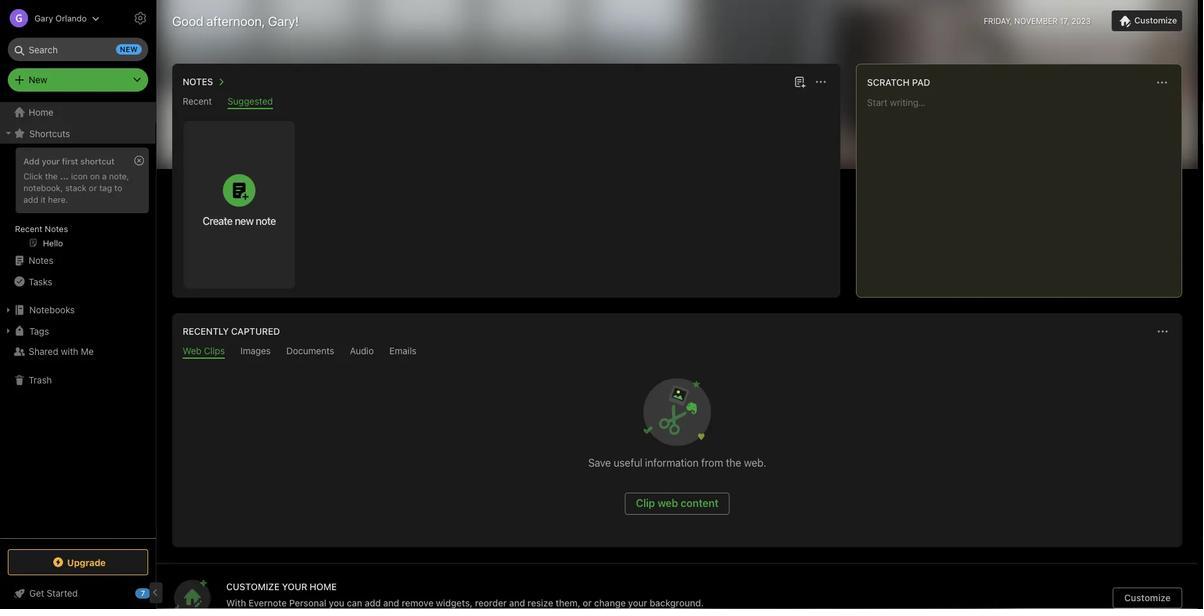 Task type: locate. For each thing, give the bounding box(es) containing it.
tab list
[[175, 96, 838, 109], [175, 345, 1180, 359]]

the left the ...
[[45, 171, 58, 181]]

add
[[23, 194, 38, 204], [365, 597, 381, 608]]

customize button
[[1112, 10, 1182, 31], [1113, 588, 1182, 608]]

suggested tab
[[228, 96, 273, 109]]

upgrade button
[[8, 549, 148, 575]]

1 horizontal spatial your
[[628, 597, 647, 608]]

the inside group
[[45, 171, 58, 181]]

with
[[226, 597, 246, 608]]

0 vertical spatial add
[[23, 194, 38, 204]]

1 horizontal spatial add
[[365, 597, 381, 608]]

clip web content
[[636, 497, 719, 509]]

0 vertical spatial customize
[[1134, 15, 1177, 25]]

0 vertical spatial the
[[45, 171, 58, 181]]

to
[[114, 183, 122, 192]]

notes
[[183, 76, 213, 87], [45, 224, 68, 233], [29, 255, 53, 266]]

afternoon,
[[207, 13, 265, 28]]

add right can
[[365, 597, 381, 608]]

shared with me link
[[0, 341, 155, 362]]

images tab
[[240, 345, 271, 359]]

1 horizontal spatial new
[[235, 214, 254, 227]]

1 horizontal spatial and
[[509, 597, 525, 608]]

0 vertical spatial tab list
[[175, 96, 838, 109]]

gary!
[[268, 13, 299, 28]]

content
[[681, 497, 719, 509]]

notes up recent tab
[[183, 76, 213, 87]]

new
[[120, 45, 138, 54], [235, 214, 254, 227]]

2 tab list from the top
[[175, 345, 1180, 359]]

tree
[[0, 102, 156, 538]]

and left the remove
[[383, 597, 399, 608]]

1 vertical spatial add
[[365, 597, 381, 608]]

suggested
[[228, 96, 273, 107]]

notes button
[[180, 74, 229, 90]]

get
[[29, 588, 44, 599]]

your up click the ...
[[42, 156, 60, 166]]

0 horizontal spatial add
[[23, 194, 38, 204]]

add inside icon on a note, notebook, stack or tag to add it here.
[[23, 194, 38, 204]]

note
[[256, 214, 276, 227]]

here.
[[48, 194, 68, 204]]

information
[[645, 457, 699, 469]]

you
[[329, 597, 344, 608]]

shortcut
[[80, 156, 114, 166]]

1 vertical spatial tab list
[[175, 345, 1180, 359]]

tasks
[[29, 276, 52, 287]]

november
[[1014, 16, 1058, 25]]

0 horizontal spatial and
[[383, 597, 399, 608]]

icon on a note, notebook, stack or tag to add it here.
[[23, 171, 129, 204]]

or right them,
[[583, 597, 592, 608]]

home
[[310, 581, 337, 592]]

0 vertical spatial customize button
[[1112, 10, 1182, 31]]

notes inside group
[[45, 224, 68, 233]]

create new note button
[[183, 121, 295, 289]]

new
[[29, 74, 47, 85]]

your
[[282, 581, 307, 592]]

recent
[[183, 96, 212, 107], [15, 224, 42, 233]]

resize
[[528, 597, 553, 608]]

1 vertical spatial or
[[583, 597, 592, 608]]

recent down notes button
[[183, 96, 212, 107]]

more actions image
[[813, 74, 829, 90], [1154, 75, 1170, 90]]

home link
[[0, 102, 156, 123]]

tab list containing recent
[[175, 96, 838, 109]]

or down on
[[89, 183, 97, 192]]

group containing add your first shortcut
[[0, 144, 155, 255]]

1 tab list from the top
[[175, 96, 838, 109]]

click
[[23, 171, 43, 181]]

0 horizontal spatial the
[[45, 171, 58, 181]]

0 horizontal spatial your
[[42, 156, 60, 166]]

recent down 'it'
[[15, 224, 42, 233]]

a
[[102, 171, 107, 181]]

good afternoon, gary!
[[172, 13, 299, 28]]

documents tab
[[286, 345, 334, 359]]

your right change on the bottom of the page
[[628, 597, 647, 608]]

more actions field for recently captured
[[1154, 322, 1172, 341]]

1 horizontal spatial the
[[726, 457, 741, 469]]

1 horizontal spatial recent
[[183, 96, 212, 107]]

notes up tasks
[[29, 255, 53, 266]]

new down settings icon
[[120, 45, 138, 54]]

more actions field for scratch pad
[[1153, 73, 1171, 92]]

click to collapse image
[[151, 585, 161, 601]]

or inside customize your home with evernote personal you can add and remove widgets, reorder and resize them, or change your background.
[[583, 597, 592, 608]]

0 horizontal spatial new
[[120, 45, 138, 54]]

Help and Learning task checklist field
[[0, 583, 156, 604]]

expand tags image
[[3, 326, 14, 336]]

1 and from the left
[[383, 597, 399, 608]]

and
[[383, 597, 399, 608], [509, 597, 525, 608]]

it
[[41, 194, 46, 204]]

remove
[[402, 597, 434, 608]]

0 horizontal spatial recent
[[15, 224, 42, 233]]

1 vertical spatial notes
[[45, 224, 68, 233]]

2 and from the left
[[509, 597, 525, 608]]

emails
[[389, 345, 416, 356]]

upgrade
[[67, 557, 106, 568]]

0 vertical spatial notes
[[183, 76, 213, 87]]

customize
[[226, 581, 280, 592]]

notes down here.
[[45, 224, 68, 233]]

scratch pad button
[[864, 75, 930, 90]]

new inside new search field
[[120, 45, 138, 54]]

or
[[89, 183, 97, 192], [583, 597, 592, 608]]

the
[[45, 171, 58, 181], [726, 457, 741, 469]]

or inside icon on a note, notebook, stack or tag to add it here.
[[89, 183, 97, 192]]

documents
[[286, 345, 334, 356]]

your inside group
[[42, 156, 60, 166]]

1 vertical spatial the
[[726, 457, 741, 469]]

new left note
[[235, 214, 254, 227]]

trash link
[[0, 370, 155, 391]]

pad
[[912, 77, 930, 88]]

0 vertical spatial new
[[120, 45, 138, 54]]

1 vertical spatial recent
[[15, 224, 42, 233]]

0 vertical spatial your
[[42, 156, 60, 166]]

recent inside group
[[15, 224, 42, 233]]

0 vertical spatial recent
[[183, 96, 212, 107]]

them,
[[556, 597, 580, 608]]

Account field
[[0, 5, 100, 31]]

personal
[[289, 597, 326, 608]]

customize your home with evernote personal you can add and remove widgets, reorder and resize them, or change your background.
[[226, 581, 704, 608]]

suggested tab panel
[[172, 109, 840, 298]]

web clips tab
[[183, 345, 225, 359]]

add
[[23, 156, 39, 166]]

more actions image
[[1155, 324, 1171, 339]]

captured
[[231, 326, 280, 337]]

group
[[0, 144, 155, 255]]

add left 'it'
[[23, 194, 38, 204]]

the right from
[[726, 457, 741, 469]]

notebook,
[[23, 183, 63, 192]]

0 vertical spatial or
[[89, 183, 97, 192]]

reorder
[[475, 597, 507, 608]]

started
[[47, 588, 78, 599]]

emails tab
[[389, 345, 416, 359]]

1 horizontal spatial or
[[583, 597, 592, 608]]

create
[[203, 214, 232, 227]]

and left 'resize' in the bottom of the page
[[509, 597, 525, 608]]

save
[[588, 457, 611, 469]]

1 horizontal spatial more actions image
[[1154, 75, 1170, 90]]

your
[[42, 156, 60, 166], [628, 597, 647, 608]]

tab list containing web clips
[[175, 345, 1180, 359]]

web clips tab panel
[[172, 359, 1182, 547]]

1 vertical spatial new
[[235, 214, 254, 227]]

customize
[[1134, 15, 1177, 25], [1124, 592, 1171, 603]]

friday,
[[984, 16, 1012, 25]]

More actions field
[[812, 73, 830, 91], [1153, 73, 1171, 92], [1154, 322, 1172, 341]]

me
[[81, 346, 94, 357]]

1 vertical spatial your
[[628, 597, 647, 608]]

recent tab
[[183, 96, 212, 109]]

1 vertical spatial customize
[[1124, 592, 1171, 603]]

clip
[[636, 497, 655, 509]]

0 horizontal spatial more actions image
[[813, 74, 829, 90]]

audio
[[350, 345, 374, 356]]

0 horizontal spatial or
[[89, 183, 97, 192]]



Task type: vqa. For each thing, say whether or not it's contained in the screenshot.
row group
no



Task type: describe. For each thing, give the bounding box(es) containing it.
with
[[61, 346, 78, 357]]

notebooks
[[29, 305, 75, 315]]

web.
[[744, 457, 766, 469]]

recent notes
[[15, 224, 68, 233]]

notebooks link
[[0, 300, 155, 320]]

from
[[701, 457, 723, 469]]

17,
[[1060, 16, 1069, 25]]

web
[[183, 345, 202, 356]]

images
[[240, 345, 271, 356]]

recent for recent notes
[[15, 224, 42, 233]]

save useful information from the web.
[[588, 457, 766, 469]]

settings image
[[133, 10, 148, 26]]

web clips
[[183, 345, 225, 356]]

2 vertical spatial notes
[[29, 255, 53, 266]]

shortcuts
[[29, 128, 70, 139]]

tag
[[99, 183, 112, 192]]

clips
[[204, 345, 225, 356]]

add your first shortcut
[[23, 156, 114, 166]]

...
[[60, 171, 69, 181]]

icon
[[71, 171, 88, 181]]

notes link
[[0, 250, 155, 271]]

widgets,
[[436, 597, 473, 608]]

evernote
[[248, 597, 287, 608]]

new search field
[[17, 38, 142, 61]]

tasks button
[[0, 271, 155, 292]]

the inside web clips tab panel
[[726, 457, 741, 469]]

background.
[[650, 597, 704, 608]]

new button
[[8, 68, 148, 92]]

gary
[[34, 13, 53, 23]]

home
[[29, 107, 53, 118]]

7
[[141, 589, 145, 598]]

new inside create new note button
[[235, 214, 254, 227]]

shared
[[29, 346, 58, 357]]

tree containing home
[[0, 102, 156, 538]]

notes inside button
[[183, 76, 213, 87]]

useful
[[614, 457, 642, 469]]

first
[[62, 156, 78, 166]]

note,
[[109, 171, 129, 181]]

orlando
[[55, 13, 87, 23]]

click the ...
[[23, 171, 69, 181]]

tab list for recently captured
[[175, 345, 1180, 359]]

shared with me
[[29, 346, 94, 357]]

trash
[[29, 375, 52, 385]]

can
[[347, 597, 362, 608]]

tags
[[29, 325, 49, 336]]

create new note
[[203, 214, 276, 227]]

tab list for notes
[[175, 96, 838, 109]]

recently captured
[[183, 326, 280, 337]]

gary orlando
[[34, 13, 87, 23]]

good
[[172, 13, 203, 28]]

recently
[[183, 326, 229, 337]]

friday, november 17, 2023
[[984, 16, 1091, 25]]

stack
[[65, 183, 86, 192]]

shortcuts button
[[0, 123, 155, 144]]

recently captured button
[[180, 324, 280, 339]]

Start writing… text field
[[867, 97, 1181, 287]]

web
[[658, 497, 678, 509]]

add inside customize your home with evernote personal you can add and remove widgets, reorder and resize them, or change your background.
[[365, 597, 381, 608]]

Search text field
[[17, 38, 139, 61]]

expand notebooks image
[[3, 305, 14, 315]]

audio tab
[[350, 345, 374, 359]]

tags button
[[0, 320, 155, 341]]

scratch pad
[[867, 77, 930, 88]]

scratch
[[867, 77, 910, 88]]

your inside customize your home with evernote personal you can add and remove widgets, reorder and resize them, or change your background.
[[628, 597, 647, 608]]

on
[[90, 171, 100, 181]]

change
[[594, 597, 626, 608]]

get started
[[29, 588, 78, 599]]

clip web content button
[[625, 493, 730, 515]]

2023
[[1072, 16, 1091, 25]]

recent for recent
[[183, 96, 212, 107]]

1 vertical spatial customize button
[[1113, 588, 1182, 608]]



